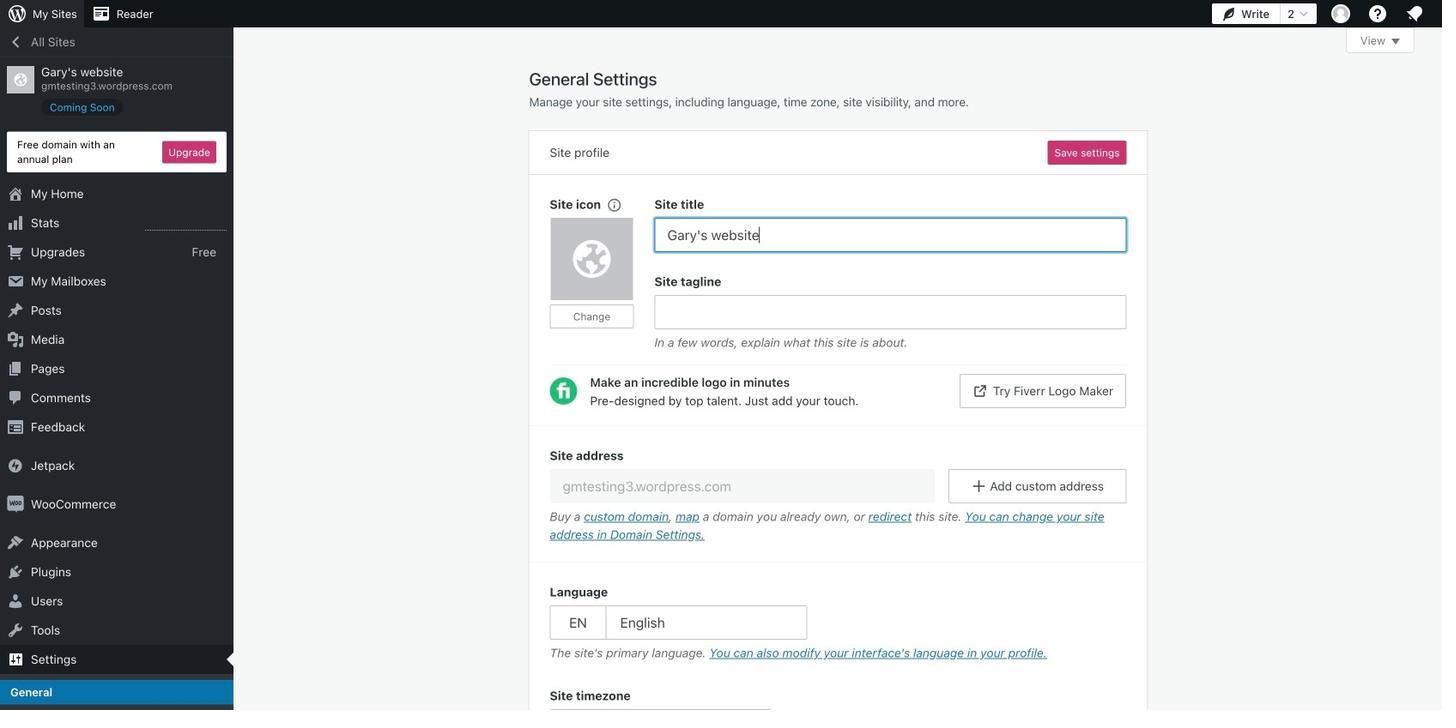 Task type: locate. For each thing, give the bounding box(es) containing it.
my profile image
[[1332, 4, 1350, 23]]

group
[[550, 196, 655, 356], [655, 196, 1127, 252], [655, 273, 1127, 356], [529, 426, 1147, 563], [550, 584, 1127, 667], [550, 688, 1127, 711]]

closed image
[[1392, 39, 1400, 45]]

0 vertical spatial img image
[[7, 458, 24, 475]]

main content
[[529, 27, 1415, 711]]

None text field
[[655, 295, 1127, 330]]

1 vertical spatial img image
[[7, 496, 24, 513]]

fiverr small logo image
[[550, 378, 577, 405]]

None text field
[[655, 218, 1127, 252], [550, 470, 935, 504], [655, 218, 1127, 252], [550, 470, 935, 504]]

highest hourly views 0 image
[[145, 220, 227, 231]]

img image
[[7, 458, 24, 475], [7, 496, 24, 513]]



Task type: vqa. For each thing, say whether or not it's contained in the screenshot.
toggle menu image
no



Task type: describe. For each thing, give the bounding box(es) containing it.
manage your notifications image
[[1405, 3, 1425, 24]]

2 img image from the top
[[7, 496, 24, 513]]

more information image
[[606, 197, 622, 212]]

1 img image from the top
[[7, 458, 24, 475]]

help image
[[1368, 3, 1388, 24]]



